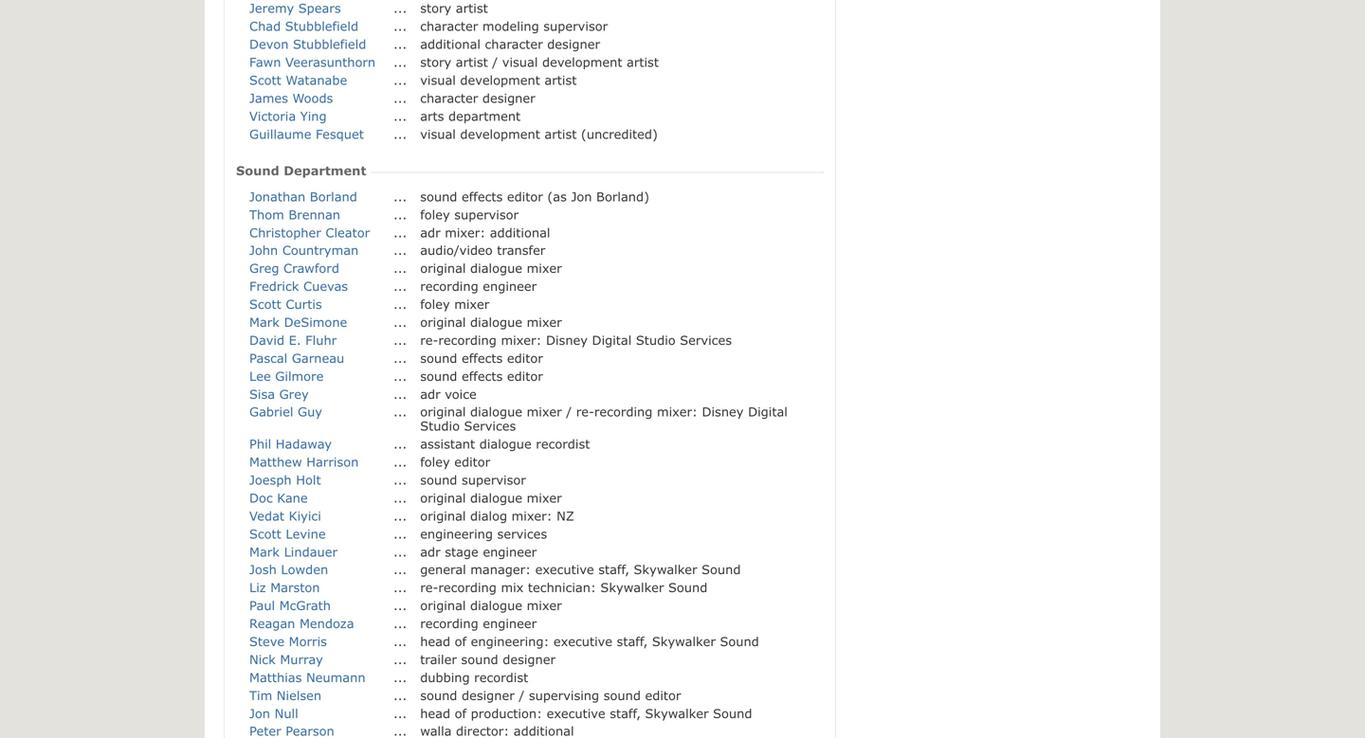 Task type: vqa. For each thing, say whether or not it's contained in the screenshot.


Task type: describe. For each thing, give the bounding box(es) containing it.
0 horizontal spatial recordist
[[474, 670, 528, 685]]

foley for foley mixer
[[420, 297, 450, 312]]

original for desimone
[[420, 315, 466, 329]]

sound for nielsen
[[420, 688, 457, 703]]

(uncredited)
[[581, 126, 658, 141]]

stage
[[445, 545, 479, 559]]

steve morris link
[[249, 634, 327, 649]]

dialogue for gabriel guy
[[470, 405, 522, 419]]

re- inside original dialogue mixer / re-recording mixer: disney digital studio services
[[576, 405, 594, 419]]

john countryman link
[[249, 243, 359, 258]]

original for kane
[[420, 491, 466, 505]]

chad stubblefield
[[249, 19, 358, 33]]

... for thom brennan
[[393, 207, 407, 222]]

artist down story artist / visual development artist on the top left
[[545, 73, 577, 87]]

foley for foley supervisor
[[420, 207, 450, 222]]

... for nick murray
[[393, 652, 407, 667]]

vedat kiyici link
[[249, 509, 321, 523]]

mix
[[501, 580, 524, 595]]

... for greg crawford
[[393, 261, 407, 276]]

jonathan borland link
[[249, 189, 357, 204]]

mark lindauer
[[249, 545, 338, 559]]

designer down visual development artist
[[482, 90, 535, 105]]

dialogue for phil hadaway
[[480, 437, 532, 451]]

sound for borland
[[420, 189, 457, 204]]

sound effects editor for pascal garneau
[[420, 351, 543, 365]]

crawford
[[284, 261, 339, 276]]

lindauer
[[284, 545, 338, 559]]

jon null
[[249, 706, 298, 721]]

foley editor
[[420, 455, 490, 469]]

mixer for mcgrath
[[527, 598, 562, 613]]

sound for gilmore
[[420, 369, 457, 383]]

nick murray link
[[249, 652, 323, 667]]

victoria ying link
[[249, 108, 327, 123]]

... for guillaume fesquet
[[393, 126, 407, 141]]

foley for foley editor
[[420, 455, 450, 469]]

jonathan
[[249, 189, 306, 204]]

... for victoria ying
[[393, 108, 407, 123]]

matthias neumann link
[[249, 670, 366, 685]]

dialogue for greg crawford
[[470, 261, 522, 276]]

studio inside original dialogue mixer / re-recording mixer: disney digital studio services
[[420, 419, 460, 433]]

tim nielsen link
[[249, 688, 322, 703]]

original dialogue mixer for paul mcgrath
[[420, 598, 562, 613]]

devon stubblefield link
[[249, 37, 366, 51]]

original for guy
[[420, 405, 466, 419]]

executive for engineering:
[[554, 634, 612, 649]]

... for paul mcgrath
[[393, 598, 407, 613]]

recording down general
[[438, 580, 497, 595]]

spears
[[298, 1, 341, 15]]

... for jonathan borland
[[393, 189, 407, 204]]

josh lowden link
[[249, 562, 328, 577]]

artist up modeling
[[456, 1, 488, 15]]

fluhr
[[305, 333, 337, 347]]

null
[[275, 706, 298, 721]]

original dialog mixer: nz
[[420, 509, 574, 523]]

adr stage engineer
[[420, 545, 537, 559]]

grey
[[279, 387, 309, 401]]

holt
[[296, 473, 321, 487]]

woods
[[292, 90, 333, 105]]

sound effects editor (as jon borland)
[[420, 189, 649, 204]]

story artist
[[420, 1, 488, 15]]

recording up foley mixer
[[420, 279, 479, 294]]

gabriel guy link
[[249, 405, 322, 419]]

engineering
[[420, 527, 493, 541]]

scott for scott levine
[[249, 527, 281, 541]]

e.
[[289, 333, 301, 347]]

borland)
[[596, 189, 649, 204]]

original for crawford
[[420, 261, 466, 276]]

christopher cleator
[[249, 225, 370, 240]]

doc
[[249, 491, 273, 505]]

sound effects editor for lee gilmore
[[420, 369, 543, 383]]

of for engineering:
[[455, 634, 467, 649]]

adr for adr voice
[[420, 387, 441, 401]]

jeremy
[[249, 1, 294, 15]]

designer up story artist / visual development artist on the top left
[[547, 37, 600, 51]]

phil hadaway link
[[249, 437, 332, 451]]

paul mcgrath
[[249, 598, 331, 613]]

josh
[[249, 562, 277, 577]]

re- for mixer:
[[420, 333, 438, 347]]

0 vertical spatial jon
[[571, 189, 592, 204]]

nielsen
[[277, 688, 322, 703]]

executive for production:
[[547, 706, 606, 721]]

david e. fluhr
[[249, 333, 337, 347]]

... for mark lindauer
[[393, 545, 407, 559]]

0 horizontal spatial additional
[[420, 37, 481, 51]]

jon null link
[[249, 706, 298, 721]]

mixer for guy
[[527, 405, 562, 419]]

editor for garneau
[[507, 351, 543, 365]]

... for pascal garneau
[[393, 351, 407, 365]]

head for head of production: executive staff, skywalker sound
[[420, 706, 450, 721]]

artist up (uncredited)
[[627, 55, 659, 69]]

character for character modeling supervisor
[[420, 19, 478, 33]]

stubblefield for chad stubblefield
[[285, 19, 358, 33]]

david
[[249, 333, 285, 347]]

fawn veerasunthorn
[[249, 55, 376, 69]]

john countryman
[[249, 243, 359, 258]]

marston
[[270, 580, 320, 595]]

... for jeremy spears
[[393, 1, 407, 15]]

thom
[[249, 207, 284, 222]]

stubblefield for devon stubblefield
[[293, 37, 366, 51]]

gabriel guy
[[249, 405, 322, 419]]

guillaume fesquet link
[[249, 126, 364, 141]]

head for head of engineering: executive staff, skywalker sound
[[420, 634, 450, 649]]

neumann
[[306, 670, 366, 685]]

original dialogue mixer / re-recording mixer: disney digital studio services
[[420, 405, 788, 433]]

matthew harrison
[[249, 455, 359, 469]]

engineering services
[[420, 527, 547, 541]]

joesph holt
[[249, 473, 321, 487]]

original dialogue mixer for greg crawford
[[420, 261, 562, 276]]

0 vertical spatial supervisor
[[544, 19, 608, 33]]

chad
[[249, 19, 281, 33]]

1 horizontal spatial recordist
[[536, 437, 590, 451]]

development for visual development artist
[[460, 73, 540, 87]]

editor for borland
[[507, 189, 543, 204]]

recording engineer for reagan mendoza
[[420, 616, 537, 631]]

kane
[[277, 491, 308, 505]]

story for story artist
[[420, 1, 452, 15]]

murray
[[280, 652, 323, 667]]

mixer for crawford
[[527, 261, 562, 276]]

supervising
[[529, 688, 599, 703]]

steve
[[249, 634, 285, 649]]

head of production: executive staff, skywalker sound
[[420, 706, 752, 721]]

lee gilmore
[[249, 369, 324, 383]]

services inside original dialogue mixer / re-recording mixer: disney digital studio services
[[464, 419, 516, 433]]

mendoza
[[300, 616, 354, 631]]

paul mcgrath link
[[249, 598, 331, 613]]

artist left (uncredited)
[[545, 126, 577, 141]]

staff, for engineering:
[[617, 634, 648, 649]]

borland
[[310, 189, 357, 204]]

james
[[249, 90, 288, 105]]

engineer for reagan mendoza
[[483, 616, 537, 631]]

gilmore
[[275, 369, 324, 383]]

cuevas
[[303, 279, 348, 294]]

original dialogue mixer for mark desimone
[[420, 315, 562, 329]]

guy
[[298, 405, 322, 419]]

nz
[[557, 509, 574, 523]]

john
[[249, 243, 278, 258]]

greg crawford link
[[249, 261, 339, 276]]

original for kiyici
[[420, 509, 466, 523]]

desimone
[[284, 315, 347, 329]]

artist up visual development artist
[[456, 55, 488, 69]]

trailer
[[420, 652, 457, 667]]

mark lindauer link
[[249, 545, 338, 559]]

/ for supervising
[[519, 688, 525, 703]]

scott curtis
[[249, 297, 322, 312]]

0 vertical spatial staff,
[[599, 562, 630, 577]]

... for gabriel guy
[[393, 405, 407, 419]]

... for tim nielsen
[[393, 688, 407, 703]]

... for fawn veerasunthorn
[[393, 55, 407, 69]]

david e. fluhr link
[[249, 333, 337, 347]]

... for scott curtis
[[393, 297, 407, 312]]

... for josh lowden
[[393, 562, 407, 577]]



Task type: locate. For each thing, give the bounding box(es) containing it.
transfer
[[497, 243, 546, 258]]

original down audio/video
[[420, 261, 466, 276]]

gabriel
[[249, 405, 293, 419]]

of down dubbing recordist
[[455, 706, 467, 721]]

executive up supervising
[[554, 634, 612, 649]]

1 original from the top
[[420, 261, 466, 276]]

additional character designer
[[420, 37, 600, 51]]

digital inside original dialogue mixer / re-recording mixer: disney digital studio services
[[748, 405, 788, 419]]

3 ... from the top
[[393, 37, 407, 51]]

2 head from the top
[[420, 706, 450, 721]]

jeremy spears link
[[249, 1, 341, 15]]

original up engineering at the bottom left of the page
[[420, 509, 466, 523]]

adr voice
[[420, 387, 477, 401]]

0 horizontal spatial digital
[[592, 333, 632, 347]]

recording up the trailer
[[420, 616, 479, 631]]

effects for lee gilmore
[[462, 369, 503, 383]]

7 ... from the top
[[393, 108, 407, 123]]

10 ... from the top
[[393, 207, 407, 222]]

... for christopher cleator
[[393, 225, 407, 240]]

original dialogue mixer down mix
[[420, 598, 562, 613]]

stubblefield up veerasunthorn
[[293, 37, 366, 51]]

mixer for desimone
[[527, 315, 562, 329]]

staff, up head of production: executive staff, skywalker sound
[[617, 634, 648, 649]]

... for lee gilmore
[[393, 369, 407, 383]]

visual down the arts
[[420, 126, 456, 141]]

0 vertical spatial recordist
[[536, 437, 590, 451]]

original down foley mixer
[[420, 315, 466, 329]]

re- down general
[[420, 580, 438, 595]]

0 vertical spatial additional
[[420, 37, 481, 51]]

christopher cleator link
[[249, 225, 370, 240]]

liz marston
[[249, 580, 320, 595]]

/ inside original dialogue mixer / re-recording mixer: disney digital studio services
[[566, 405, 572, 419]]

sisa grey link
[[249, 387, 309, 401]]

brennan
[[289, 207, 340, 222]]

nick murray
[[249, 652, 323, 667]]

... for devon stubblefield
[[393, 37, 407, 51]]

mark for mark lindauer
[[249, 545, 280, 559]]

0 vertical spatial effects
[[462, 189, 503, 204]]

14 ... from the top
[[393, 279, 407, 294]]

adr up audio/video
[[420, 225, 441, 240]]

character up the arts
[[420, 90, 478, 105]]

27 ... from the top
[[393, 527, 407, 541]]

0 vertical spatial /
[[492, 55, 498, 69]]

1 horizontal spatial disney
[[702, 405, 744, 419]]

6 ... from the top
[[393, 90, 407, 105]]

matthias neumann
[[249, 670, 366, 685]]

2 vertical spatial development
[[460, 126, 540, 141]]

victoria ying
[[249, 108, 327, 123]]

sound effects editor
[[420, 351, 543, 365], [420, 369, 543, 383]]

fesquet
[[316, 126, 364, 141]]

re- down re-recording mixer: disney digital studio services
[[576, 405, 594, 419]]

1 vertical spatial head
[[420, 706, 450, 721]]

2 vertical spatial character
[[420, 90, 478, 105]]

2 vertical spatial executive
[[547, 706, 606, 721]]

...
[[393, 1, 407, 15], [393, 19, 407, 33], [393, 37, 407, 51], [393, 55, 407, 69], [393, 73, 407, 87], [393, 90, 407, 105], [393, 108, 407, 123], [393, 126, 407, 141], [393, 189, 407, 204], [393, 207, 407, 222], [393, 225, 407, 240], [393, 243, 407, 258], [393, 261, 407, 276], [393, 279, 407, 294], [393, 297, 407, 312], [393, 315, 407, 329], [393, 333, 407, 347], [393, 351, 407, 365], [393, 369, 407, 383], [393, 387, 407, 401], [393, 405, 407, 419], [393, 437, 407, 451], [393, 455, 407, 469], [393, 473, 407, 487], [393, 491, 407, 505], [393, 509, 407, 523], [393, 527, 407, 541], [393, 545, 407, 559], [393, 562, 407, 577], [393, 580, 407, 595], [393, 598, 407, 613], [393, 616, 407, 631], [393, 634, 407, 649], [393, 652, 407, 667], [393, 670, 407, 685], [393, 688, 407, 703], [393, 706, 407, 721]]

scott for scott curtis
[[249, 297, 281, 312]]

character modeling supervisor
[[420, 19, 608, 33]]

0 vertical spatial digital
[[592, 333, 632, 347]]

additional up transfer
[[490, 225, 550, 240]]

1 foley from the top
[[420, 207, 450, 222]]

mark up josh
[[249, 545, 280, 559]]

25 ... from the top
[[393, 491, 407, 505]]

1 vertical spatial adr
[[420, 387, 441, 401]]

head up the trailer
[[420, 634, 450, 649]]

2 ... from the top
[[393, 19, 407, 33]]

0 vertical spatial character
[[420, 19, 478, 33]]

recording inside original dialogue mixer / re-recording mixer: disney digital studio services
[[594, 405, 653, 419]]

mixer:
[[445, 225, 486, 240], [501, 333, 542, 347], [657, 405, 698, 419], [512, 509, 552, 523]]

story artist / visual development artist
[[420, 55, 659, 69]]

fredrick cuevas link
[[249, 279, 348, 294]]

0 vertical spatial foley
[[420, 207, 450, 222]]

2 vertical spatial engineer
[[483, 616, 537, 631]]

0 horizontal spatial disney
[[546, 333, 588, 347]]

adr for adr mixer: additional
[[420, 225, 441, 240]]

1 engineer from the top
[[483, 279, 537, 294]]

0 vertical spatial scott
[[249, 73, 281, 87]]

35 ... from the top
[[393, 670, 407, 685]]

... for doc kane
[[393, 491, 407, 505]]

dialogue down foley mixer
[[470, 315, 522, 329]]

3 engineer from the top
[[483, 616, 537, 631]]

3 effects from the top
[[462, 369, 503, 383]]

original dialogue mixer down audio/video transfer
[[420, 261, 562, 276]]

0 vertical spatial re-
[[420, 333, 438, 347]]

mixer: inside original dialogue mixer / re-recording mixer: disney digital studio services
[[657, 405, 698, 419]]

0 horizontal spatial jon
[[249, 706, 270, 721]]

original inside original dialogue mixer / re-recording mixer: disney digital studio services
[[420, 405, 466, 419]]

... for scott watanabe
[[393, 73, 407, 87]]

1 sound effects editor from the top
[[420, 351, 543, 365]]

1 recording engineer from the top
[[420, 279, 537, 294]]

scott watanabe
[[249, 73, 347, 87]]

... for jon null
[[393, 706, 407, 721]]

3 foley from the top
[[420, 455, 450, 469]]

4 original dialogue mixer from the top
[[420, 598, 562, 613]]

scott
[[249, 73, 281, 87], [249, 297, 281, 312], [249, 527, 281, 541]]

1 vertical spatial recording engineer
[[420, 616, 537, 631]]

mixer up nz
[[527, 491, 562, 505]]

1 vertical spatial of
[[455, 706, 467, 721]]

arts
[[420, 108, 444, 123]]

2 vertical spatial adr
[[420, 545, 441, 559]]

reagan
[[249, 616, 295, 631]]

1 vertical spatial engineer
[[483, 545, 537, 559]]

1 horizontal spatial digital
[[748, 405, 788, 419]]

... for joesph holt
[[393, 473, 407, 487]]

scott for scott watanabe
[[249, 73, 281, 87]]

2 vertical spatial visual
[[420, 126, 456, 141]]

24 ... from the top
[[393, 473, 407, 487]]

1 vertical spatial story
[[420, 55, 452, 69]]

0 vertical spatial disney
[[546, 333, 588, 347]]

disney inside original dialogue mixer / re-recording mixer: disney digital studio services
[[702, 405, 744, 419]]

production:
[[471, 706, 542, 721]]

character down story artist
[[420, 19, 478, 33]]

original down general
[[420, 598, 466, 613]]

31 ... from the top
[[393, 598, 407, 613]]

2 scott from the top
[[249, 297, 281, 312]]

2 vertical spatial supervisor
[[462, 473, 526, 487]]

foley down audio/video
[[420, 297, 450, 312]]

1 mark from the top
[[249, 315, 280, 329]]

recording engineer for fredrick cuevas
[[420, 279, 537, 294]]

liz
[[249, 580, 266, 595]]

doc kane link
[[249, 491, 308, 505]]

supervisor up story artist / visual development artist on the top left
[[544, 19, 608, 33]]

mixer inside original dialogue mixer / re-recording mixer: disney digital studio services
[[527, 405, 562, 419]]

1 ... from the top
[[393, 1, 407, 15]]

mixer up assistant dialogue recordist
[[527, 405, 562, 419]]

0 vertical spatial recording engineer
[[420, 279, 537, 294]]

34 ... from the top
[[393, 652, 407, 667]]

1 horizontal spatial /
[[519, 688, 525, 703]]

scott watanabe link
[[249, 73, 347, 87]]

3 original from the top
[[420, 405, 466, 419]]

mark for mark desimone
[[249, 315, 280, 329]]

dialogue down audio/video transfer
[[470, 261, 522, 276]]

foley down assistant
[[420, 455, 450, 469]]

28 ... from the top
[[393, 545, 407, 559]]

devon stubblefield
[[249, 37, 366, 51]]

original dialogue mixer for doc kane
[[420, 491, 562, 505]]

services
[[680, 333, 732, 347], [464, 419, 516, 433]]

mixer for kane
[[527, 491, 562, 505]]

jon
[[571, 189, 592, 204], [249, 706, 270, 721]]

mark desimone link
[[249, 315, 347, 329]]

supervisor for sound supervisor
[[462, 473, 526, 487]]

development for visual development artist (uncredited)
[[460, 126, 540, 141]]

0 horizontal spatial studio
[[420, 419, 460, 433]]

2 foley from the top
[[420, 297, 450, 312]]

18 ... from the top
[[393, 351, 407, 365]]

original for mcgrath
[[420, 598, 466, 613]]

... for sisa grey
[[393, 387, 407, 401]]

effects for jonathan borland
[[462, 189, 503, 204]]

... for john countryman
[[393, 243, 407, 258]]

1 effects from the top
[[462, 189, 503, 204]]

original
[[420, 261, 466, 276], [420, 315, 466, 329], [420, 405, 466, 419], [420, 491, 466, 505], [420, 509, 466, 523], [420, 598, 466, 613]]

jeremy spears
[[249, 1, 341, 15]]

mixer down audio/video transfer
[[454, 297, 490, 312]]

1 vertical spatial jon
[[249, 706, 270, 721]]

... for fredrick cuevas
[[393, 279, 407, 294]]

re- for mix
[[420, 580, 438, 595]]

0 vertical spatial studio
[[636, 333, 676, 347]]

harrison
[[306, 455, 359, 469]]

3 scott from the top
[[249, 527, 281, 541]]

1 vertical spatial studio
[[420, 419, 460, 433]]

engineer up engineering:
[[483, 616, 537, 631]]

head down dubbing
[[420, 706, 450, 721]]

1 vertical spatial digital
[[748, 405, 788, 419]]

/ up production: in the bottom of the page
[[519, 688, 525, 703]]

additional down story artist
[[420, 37, 481, 51]]

30 ... from the top
[[393, 580, 407, 595]]

general manager: executive staff, skywalker sound
[[420, 562, 741, 577]]

re- down foley mixer
[[420, 333, 438, 347]]

1 vertical spatial effects
[[462, 351, 503, 365]]

supervisor for foley supervisor
[[454, 207, 519, 222]]

0 vertical spatial mark
[[249, 315, 280, 329]]

department
[[448, 108, 521, 123]]

staff,
[[599, 562, 630, 577], [617, 634, 648, 649], [610, 706, 641, 721]]

... for mark desimone
[[393, 315, 407, 329]]

supervisor
[[544, 19, 608, 33], [454, 207, 519, 222], [462, 473, 526, 487]]

dialogue up the original dialog mixer: nz
[[470, 491, 522, 505]]

supervisor up adr mixer: additional
[[454, 207, 519, 222]]

... for phil hadaway
[[393, 437, 407, 451]]

2 vertical spatial /
[[519, 688, 525, 703]]

mixer
[[527, 261, 562, 276], [454, 297, 490, 312], [527, 315, 562, 329], [527, 405, 562, 419], [527, 491, 562, 505], [527, 598, 562, 613]]

recording down foley mixer
[[438, 333, 497, 347]]

1 original dialogue mixer from the top
[[420, 261, 562, 276]]

tim
[[249, 688, 272, 703]]

1 vertical spatial services
[[464, 419, 516, 433]]

visual development artist
[[420, 73, 577, 87]]

engineer for fredrick cuevas
[[483, 279, 537, 294]]

thom brennan link
[[249, 207, 340, 222]]

1 horizontal spatial jon
[[571, 189, 592, 204]]

executive down supervising
[[547, 706, 606, 721]]

1 adr from the top
[[420, 225, 441, 240]]

2 vertical spatial re-
[[420, 580, 438, 595]]

1 vertical spatial disney
[[702, 405, 744, 419]]

1 of from the top
[[455, 634, 467, 649]]

... for matthias neumann
[[393, 670, 407, 685]]

sound designer / supervising sound editor
[[420, 688, 681, 703]]

2 mark from the top
[[249, 545, 280, 559]]

sound department
[[236, 163, 371, 178]]

0 horizontal spatial /
[[492, 55, 498, 69]]

0 vertical spatial sound effects editor
[[420, 351, 543, 365]]

adr mixer: additional
[[420, 225, 550, 240]]

executive up re-recording mix technician: skywalker sound
[[535, 562, 594, 577]]

visual for visual development artist
[[420, 73, 456, 87]]

recording engineer up engineering:
[[420, 616, 537, 631]]

... for vedat kiyici
[[393, 509, 407, 523]]

dialogue for mark desimone
[[470, 315, 522, 329]]

2 original from the top
[[420, 315, 466, 329]]

pascal garneau
[[249, 351, 344, 365]]

... for liz marston
[[393, 580, 407, 595]]

1 vertical spatial character
[[485, 37, 543, 51]]

1 vertical spatial staff,
[[617, 634, 648, 649]]

sound for holt
[[420, 473, 457, 487]]

visual down additional character designer
[[502, 55, 538, 69]]

dialogue down mix
[[470, 598, 522, 613]]

staff, down sound designer / supervising sound editor at the bottom
[[610, 706, 641, 721]]

of up the trailer
[[455, 634, 467, 649]]

sound
[[236, 163, 279, 178], [702, 562, 741, 577], [668, 580, 708, 595], [720, 634, 759, 649], [713, 706, 752, 721]]

studio up assistant
[[420, 419, 460, 433]]

scott down fawn at the top left
[[249, 73, 281, 87]]

reagan mendoza link
[[249, 616, 354, 631]]

trailer sound designer
[[420, 652, 556, 667]]

designer down engineering:
[[503, 652, 556, 667]]

original down sound supervisor
[[420, 491, 466, 505]]

engineer up manager:
[[483, 545, 537, 559]]

stubblefield down the spears
[[285, 19, 358, 33]]

1 horizontal spatial studio
[[636, 333, 676, 347]]

character down "character modeling supervisor"
[[485, 37, 543, 51]]

recordist down original dialogue mixer / re-recording mixer: disney digital studio services
[[536, 437, 590, 451]]

26 ... from the top
[[393, 509, 407, 523]]

effects for pascal garneau
[[462, 351, 503, 365]]

character for character designer
[[420, 90, 478, 105]]

staff, up re-recording mix technician: skywalker sound
[[599, 562, 630, 577]]

pascal
[[249, 351, 288, 365]]

3 adr from the top
[[420, 545, 441, 559]]

13 ... from the top
[[393, 261, 407, 276]]

story up the arts
[[420, 55, 452, 69]]

3 original dialogue mixer from the top
[[420, 491, 562, 505]]

story up "character modeling supervisor"
[[420, 1, 452, 15]]

sound for garneau
[[420, 351, 457, 365]]

recordist down trailer sound designer at the left bottom
[[474, 670, 528, 685]]

0 vertical spatial adr
[[420, 225, 441, 240]]

9 ... from the top
[[393, 189, 407, 204]]

19 ... from the top
[[393, 369, 407, 383]]

... for matthew harrison
[[393, 455, 407, 469]]

jon down tim on the left of page
[[249, 706, 270, 721]]

2 original dialogue mixer from the top
[[420, 315, 562, 329]]

adr up general
[[420, 545, 441, 559]]

15 ... from the top
[[393, 297, 407, 312]]

mark
[[249, 315, 280, 329], [249, 545, 280, 559]]

1 vertical spatial stubblefield
[[293, 37, 366, 51]]

2 engineer from the top
[[483, 545, 537, 559]]

0 vertical spatial services
[[680, 333, 732, 347]]

supervisor up the original dialog mixer: nz
[[462, 473, 526, 487]]

2 adr from the top
[[420, 387, 441, 401]]

... for david e. fluhr
[[393, 333, 407, 347]]

0 vertical spatial executive
[[535, 562, 594, 577]]

adr left voice
[[420, 387, 441, 401]]

... for scott levine
[[393, 527, 407, 541]]

2 horizontal spatial /
[[566, 405, 572, 419]]

12 ... from the top
[[393, 243, 407, 258]]

/
[[492, 55, 498, 69], [566, 405, 572, 419], [519, 688, 525, 703]]

mark up david
[[249, 315, 280, 329]]

development down the department
[[460, 126, 540, 141]]

36 ... from the top
[[393, 688, 407, 703]]

hadaway
[[276, 437, 332, 451]]

dialogue up sound supervisor
[[480, 437, 532, 451]]

adr for adr stage engineer
[[420, 545, 441, 559]]

0 vertical spatial engineer
[[483, 279, 537, 294]]

21 ... from the top
[[393, 405, 407, 419]]

dialogue inside original dialogue mixer / re-recording mixer: disney digital studio services
[[470, 405, 522, 419]]

head
[[420, 634, 450, 649], [420, 706, 450, 721]]

... for reagan mendoza
[[393, 616, 407, 631]]

5 ... from the top
[[393, 73, 407, 87]]

studio up original dialogue mixer / re-recording mixer: disney digital studio services
[[636, 333, 676, 347]]

audio/video
[[420, 243, 493, 258]]

2 vertical spatial staff,
[[610, 706, 641, 721]]

1 vertical spatial additional
[[490, 225, 550, 240]]

/ for visual
[[492, 55, 498, 69]]

original dialogue mixer down foley mixer
[[420, 315, 562, 329]]

scott curtis link
[[249, 297, 322, 312]]

/ up visual development artist
[[492, 55, 498, 69]]

2 story from the top
[[420, 55, 452, 69]]

countryman
[[282, 243, 359, 258]]

dialogue for paul mcgrath
[[470, 598, 522, 613]]

2 vertical spatial scott
[[249, 527, 281, 541]]

mixer down the technician:
[[527, 598, 562, 613]]

1 story from the top
[[420, 1, 452, 15]]

joesph
[[249, 473, 292, 487]]

mixer up re-recording mixer: disney digital studio services
[[527, 315, 562, 329]]

matthew
[[249, 455, 302, 469]]

visual up the arts
[[420, 73, 456, 87]]

29 ... from the top
[[393, 562, 407, 577]]

0 vertical spatial development
[[542, 55, 622, 69]]

original down adr voice
[[420, 405, 466, 419]]

4 ... from the top
[[393, 55, 407, 69]]

0 vertical spatial head
[[420, 634, 450, 649]]

dialogue up assistant dialogue recordist
[[470, 405, 522, 419]]

32 ... from the top
[[393, 616, 407, 631]]

5 original from the top
[[420, 509, 466, 523]]

1 scott from the top
[[249, 73, 281, 87]]

scott levine link
[[249, 527, 326, 541]]

1 vertical spatial re-
[[576, 405, 594, 419]]

development up character designer
[[460, 73, 540, 87]]

0 vertical spatial story
[[420, 1, 452, 15]]

story for story artist / visual development artist
[[420, 55, 452, 69]]

0 vertical spatial of
[[455, 634, 467, 649]]

1 vertical spatial sound effects editor
[[420, 369, 543, 383]]

recording engineer up foley mixer
[[420, 279, 537, 294]]

scott down vedat
[[249, 527, 281, 541]]

2 vertical spatial effects
[[462, 369, 503, 383]]

/ up assistant dialogue recordist
[[566, 405, 572, 419]]

22 ... from the top
[[393, 437, 407, 451]]

thom brennan
[[249, 207, 340, 222]]

0 vertical spatial visual
[[502, 55, 538, 69]]

designer down dubbing recordist
[[462, 688, 515, 703]]

development down additional character designer
[[542, 55, 622, 69]]

manager:
[[471, 562, 531, 577]]

0 vertical spatial stubblefield
[[285, 19, 358, 33]]

... for steve morris
[[393, 634, 407, 649]]

ying
[[300, 108, 327, 123]]

staff, for production:
[[610, 706, 641, 721]]

recording down re-recording mixer: disney digital studio services
[[594, 405, 653, 419]]

matthew harrison link
[[249, 455, 359, 469]]

jon right the (as
[[571, 189, 592, 204]]

23 ... from the top
[[393, 455, 407, 469]]

... for chad stubblefield
[[393, 19, 407, 33]]

fawn veerasunthorn link
[[249, 55, 376, 69]]

1 vertical spatial executive
[[554, 634, 612, 649]]

11 ... from the top
[[393, 225, 407, 240]]

services
[[497, 527, 547, 541]]

sound
[[420, 189, 457, 204], [420, 351, 457, 365], [420, 369, 457, 383], [420, 473, 457, 487], [461, 652, 498, 667], [420, 688, 457, 703], [604, 688, 641, 703]]

2 vertical spatial foley
[[420, 455, 450, 469]]

2 effects from the top
[[462, 351, 503, 365]]

1 vertical spatial mark
[[249, 545, 280, 559]]

2 sound effects editor from the top
[[420, 369, 543, 383]]

6 original from the top
[[420, 598, 466, 613]]

1 vertical spatial /
[[566, 405, 572, 419]]

20 ... from the top
[[393, 387, 407, 401]]

assistant
[[420, 437, 475, 451]]

1 horizontal spatial additional
[[490, 225, 550, 240]]

mixer down transfer
[[527, 261, 562, 276]]

17 ... from the top
[[393, 333, 407, 347]]

scott down fredrick on the top left of the page
[[249, 297, 281, 312]]

doc kane
[[249, 491, 308, 505]]

engineer down transfer
[[483, 279, 537, 294]]

visual for visual development artist (uncredited)
[[420, 126, 456, 141]]

foley mixer
[[420, 297, 490, 312]]

foley up audio/video
[[420, 207, 450, 222]]

reagan mendoza
[[249, 616, 354, 631]]

33 ... from the top
[[393, 634, 407, 649]]

1 vertical spatial supervisor
[[454, 207, 519, 222]]

original dialogue mixer up dialog
[[420, 491, 562, 505]]

1 vertical spatial development
[[460, 73, 540, 87]]

garneau
[[292, 351, 344, 365]]

2 of from the top
[[455, 706, 467, 721]]

of for production:
[[455, 706, 467, 721]]

2 recording engineer from the top
[[420, 616, 537, 631]]

foley supervisor
[[420, 207, 519, 222]]

16 ... from the top
[[393, 315, 407, 329]]

37 ... from the top
[[393, 706, 407, 721]]

1 vertical spatial foley
[[420, 297, 450, 312]]

lee gilmore link
[[249, 369, 324, 383]]

recording engineer
[[420, 279, 537, 294], [420, 616, 537, 631]]

dubbing recordist
[[420, 670, 528, 685]]

4 original from the top
[[420, 491, 466, 505]]

sisa
[[249, 387, 275, 401]]

8 ... from the top
[[393, 126, 407, 141]]

1 horizontal spatial services
[[680, 333, 732, 347]]

editor for gilmore
[[507, 369, 543, 383]]

0 horizontal spatial services
[[464, 419, 516, 433]]

1 vertical spatial visual
[[420, 73, 456, 87]]

dialogue for doc kane
[[470, 491, 522, 505]]

... for james woods
[[393, 90, 407, 105]]

1 head from the top
[[420, 634, 450, 649]]

1 vertical spatial recordist
[[474, 670, 528, 685]]

1 vertical spatial scott
[[249, 297, 281, 312]]



